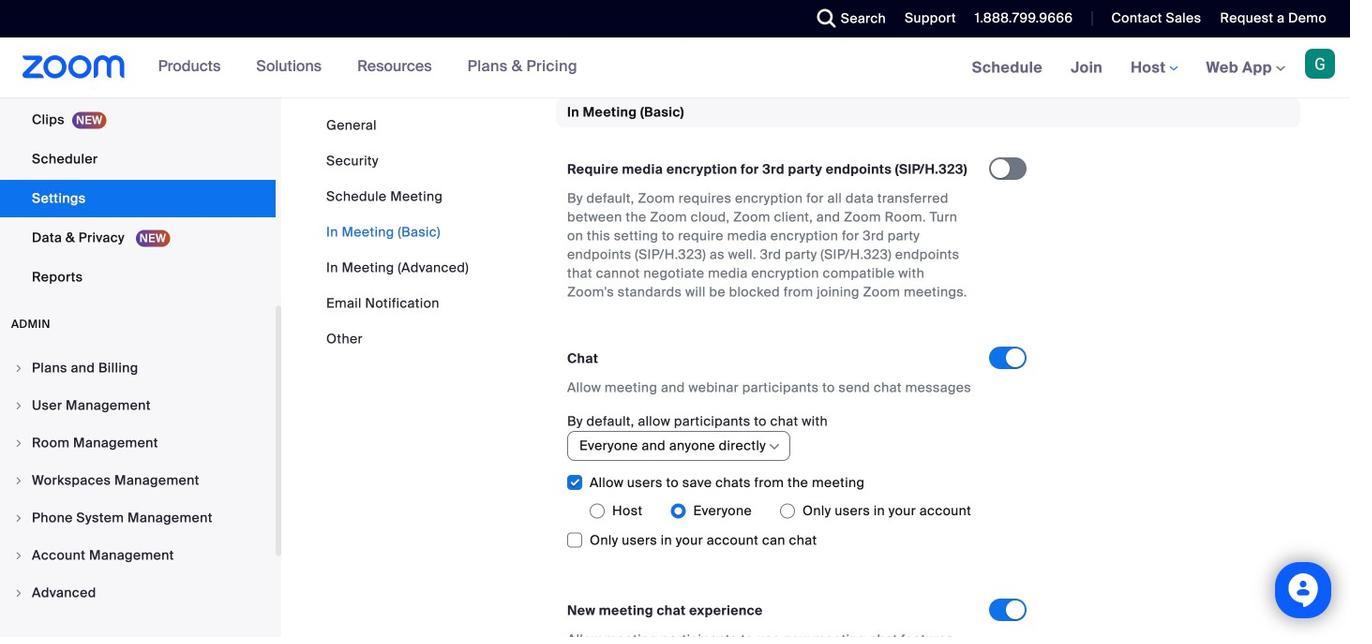 Task type: vqa. For each thing, say whether or not it's contained in the screenshot.
right image related to fourth menu item from the bottom of the Admin Menu menu
yes



Task type: describe. For each thing, give the bounding box(es) containing it.
personal menu menu
[[0, 0, 276, 298]]

4 right image from the top
[[13, 550, 24, 562]]

in meeting (basic) element
[[556, 98, 1301, 638]]

2 right image from the top
[[13, 475, 24, 487]]

5 menu item from the top
[[0, 501, 276, 536]]

1 right image from the top
[[13, 438, 24, 449]]

4 menu item from the top
[[0, 463, 276, 499]]

3 menu item from the top
[[0, 426, 276, 461]]

meetings navigation
[[958, 38, 1350, 99]]

zoom logo image
[[23, 55, 125, 79]]

admin menu menu
[[0, 351, 276, 613]]

right image for 6th menu item from the bottom
[[13, 400, 24, 412]]

1 menu item from the top
[[0, 351, 276, 386]]



Task type: locate. For each thing, give the bounding box(es) containing it.
0 vertical spatial right image
[[13, 363, 24, 374]]

product information navigation
[[144, 38, 592, 98]]

show options image
[[767, 440, 782, 455]]

banner
[[0, 38, 1350, 99]]

menu bar
[[326, 116, 469, 349]]

3 right image from the top
[[13, 588, 24, 599]]

profile picture image
[[1305, 49, 1335, 79]]

right image for seventh menu item from the top of the admin menu menu
[[13, 588, 24, 599]]

1 vertical spatial right image
[[13, 400, 24, 412]]

1 right image from the top
[[13, 363, 24, 374]]

2 menu item from the top
[[0, 388, 276, 424]]

right image for 1st menu item from the top
[[13, 363, 24, 374]]

menu item
[[0, 351, 276, 386], [0, 388, 276, 424], [0, 426, 276, 461], [0, 463, 276, 499], [0, 501, 276, 536], [0, 538, 276, 574], [0, 576, 276, 611]]

2 right image from the top
[[13, 400, 24, 412]]

7 menu item from the top
[[0, 576, 276, 611]]

allow users to save chats from the meeting option group
[[590, 496, 989, 526]]

3 right image from the top
[[13, 513, 24, 524]]

side navigation navigation
[[0, 0, 281, 638]]

right image
[[13, 363, 24, 374], [13, 400, 24, 412], [13, 588, 24, 599]]

2 vertical spatial right image
[[13, 588, 24, 599]]

right image
[[13, 438, 24, 449], [13, 475, 24, 487], [13, 513, 24, 524], [13, 550, 24, 562]]

6 menu item from the top
[[0, 538, 276, 574]]



